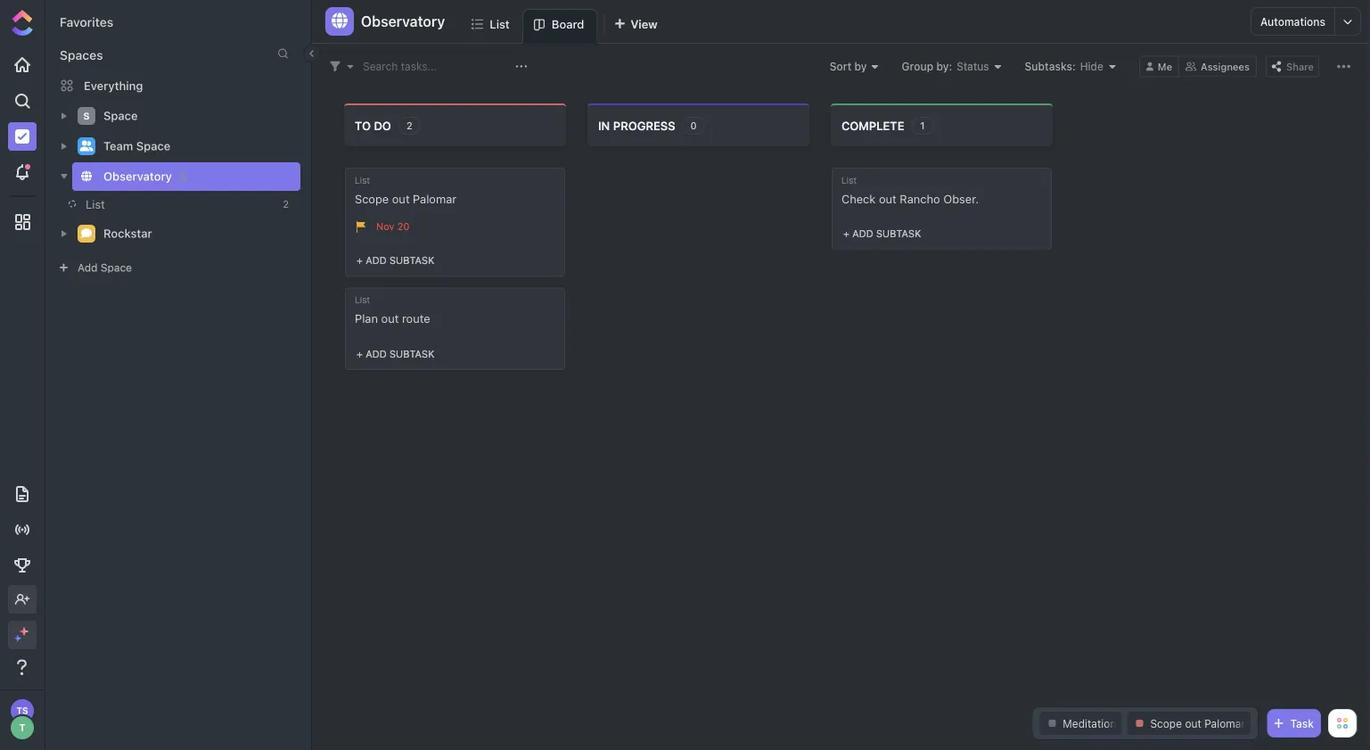 Task type: describe. For each thing, give the bounding box(es) containing it.
list left the board
[[490, 17, 510, 30]]

list scope out palomar
[[355, 175, 457, 205]]

1 vertical spatial +
[[357, 255, 363, 266]]

0 horizontal spatial globe image
[[81, 171, 92, 181]]

rockstar link
[[103, 219, 289, 248]]

task
[[1291, 717, 1315, 730]]

+ add subtask for route
[[357, 348, 435, 360]]

sparkle svg 2 image
[[14, 635, 21, 642]]

comment image
[[81, 228, 92, 238]]

group
[[902, 60, 934, 73]]

space inside "link"
[[103, 109, 138, 122]]

assignees button
[[1180, 56, 1258, 77]]

observatory link
[[103, 162, 289, 191]]

observatory for observatory button
[[361, 13, 445, 30]]

in
[[598, 119, 610, 132]]

group by: status
[[902, 60, 990, 73]]

list check out rancho obser.
[[842, 175, 979, 205]]

t
[[19, 722, 25, 734]]

rancho
[[900, 192, 941, 205]]

automations button
[[1252, 8, 1335, 35]]

team
[[103, 139, 133, 153]]

board
[[552, 17, 585, 31]]

list for plan out route
[[355, 295, 370, 305]]

out for rancho
[[879, 192, 897, 205]]

1 vertical spatial subtask
[[390, 255, 435, 266]]

nov
[[376, 220, 395, 232]]

user group image
[[80, 140, 93, 151]]

in progress
[[598, 119, 676, 132]]

plan
[[355, 312, 378, 325]]

obser.
[[944, 192, 979, 205]]

nov 20
[[376, 220, 410, 232]]

subtask for rancho
[[877, 228, 922, 240]]

out for route
[[381, 312, 399, 325]]

progress
[[613, 119, 676, 132]]

0 vertical spatial globe image
[[332, 12, 348, 29]]

share button
[[1267, 56, 1320, 77]]

search
[[363, 60, 398, 73]]

subtask for route
[[390, 348, 435, 360]]

ts
[[16, 706, 28, 716]]

view settings image
[[1338, 60, 1351, 73]]

1 vertical spatial + add subtask
[[357, 255, 435, 266]]

route
[[402, 312, 430, 325]]

1 vertical spatial 2
[[283, 198, 289, 210]]

hide
[[1081, 60, 1104, 73]]

nov 20 button
[[376, 220, 414, 234]]

do
[[374, 119, 391, 132]]

favorites
[[60, 15, 113, 29]]

0
[[691, 120, 697, 132]]

+ for plan
[[357, 348, 363, 360]]

list plan out route
[[355, 295, 430, 325]]

Search tasks... text field
[[363, 54, 511, 79]]

team space link
[[103, 132, 289, 161]]

subtasks: hide
[[1025, 60, 1104, 73]]

rockstar
[[103, 227, 152, 240]]

me
[[1158, 61, 1173, 73]]



Task type: vqa. For each thing, say whether or not it's contained in the screenshot.
Check's the +
yes



Task type: locate. For each thing, give the bounding box(es) containing it.
assignees
[[1201, 61, 1250, 73]]

complete
[[842, 119, 905, 132]]

1 horizontal spatial globe image
[[332, 12, 348, 29]]

1 vertical spatial observatory
[[103, 170, 172, 183]]

observatory up search tasks...
[[361, 13, 445, 30]]

out right check on the right top of the page
[[879, 192, 897, 205]]

list inside list scope out palomar
[[355, 175, 370, 185]]

+ down plan at the left top
[[357, 348, 363, 360]]

s
[[84, 110, 89, 121]]

0 vertical spatial subtask
[[877, 228, 922, 240]]

space link
[[103, 102, 289, 130]]

globe image down user group icon
[[81, 171, 92, 181]]

2 vertical spatial space
[[101, 261, 132, 274]]

1 vertical spatial space
[[136, 139, 171, 153]]

status
[[957, 60, 990, 73]]

team space
[[103, 139, 171, 153]]

subtask down route
[[390, 348, 435, 360]]

add down the comment image
[[78, 261, 98, 274]]

favorites button
[[60, 15, 113, 29]]

globe image left observatory button
[[332, 12, 348, 29]]

+ for check
[[844, 228, 850, 240]]

view settings element
[[1333, 55, 1356, 78]]

0 horizontal spatial observatory
[[103, 170, 172, 183]]

+
[[844, 228, 850, 240], [357, 255, 363, 266], [357, 348, 363, 360]]

view button
[[606, 9, 666, 44]]

20
[[398, 220, 410, 232]]

0 horizontal spatial 2
[[283, 198, 289, 210]]

observatory
[[361, 13, 445, 30], [103, 170, 172, 183]]

1 vertical spatial list link
[[45, 191, 271, 218]]

add down nov
[[366, 255, 387, 266]]

palomar
[[413, 192, 457, 205]]

0 horizontal spatial list link
[[45, 191, 271, 218]]

tasks...
[[401, 60, 437, 73]]

scope
[[355, 192, 389, 205]]

0 vertical spatial + add subtask
[[844, 228, 922, 240]]

1 horizontal spatial list link
[[490, 9, 517, 43]]

ts t
[[16, 706, 28, 734]]

subtask
[[877, 228, 922, 240], [390, 255, 435, 266], [390, 348, 435, 360]]

space up team
[[103, 109, 138, 122]]

space right team
[[136, 139, 171, 153]]

out inside list scope out palomar
[[392, 192, 410, 205]]

observatory inside button
[[361, 13, 445, 30]]

2 vertical spatial +
[[357, 348, 363, 360]]

out up 20
[[392, 192, 410, 205]]

list up the comment image
[[86, 198, 105, 211]]

me button
[[1140, 56, 1180, 77]]

list link
[[490, 9, 517, 43], [45, 191, 271, 218]]

2 right do
[[407, 120, 413, 132]]

+ add subtask down nov 20 dropdown button
[[357, 255, 435, 266]]

automations
[[1261, 15, 1326, 28]]

list for check out rancho obser.
[[842, 175, 857, 185]]

list inside the list plan out route
[[355, 295, 370, 305]]

space down 'rockstar'
[[101, 261, 132, 274]]

2 vertical spatial + add subtask
[[357, 348, 435, 360]]

sort by
[[830, 60, 867, 73]]

space
[[103, 109, 138, 122], [136, 139, 171, 153], [101, 261, 132, 274]]

0 vertical spatial observatory
[[361, 13, 445, 30]]

out inside list check out rancho obser.
[[879, 192, 897, 205]]

to
[[355, 119, 371, 132]]

+ add subtask down route
[[357, 348, 435, 360]]

1
[[921, 120, 926, 132]]

observatory for observatory link
[[103, 170, 172, 183]]

list up check on the right top of the page
[[842, 175, 857, 185]]

out for palomar
[[392, 192, 410, 205]]

sparkle svg 1 image
[[20, 627, 29, 636]]

space for team space
[[136, 139, 171, 153]]

1 horizontal spatial 2
[[407, 120, 413, 132]]

spaces link
[[45, 48, 103, 62]]

everything
[[84, 79, 143, 92]]

2 vertical spatial subtask
[[390, 348, 435, 360]]

out
[[392, 192, 410, 205], [879, 192, 897, 205], [381, 312, 399, 325]]

0 vertical spatial list link
[[490, 9, 517, 43]]

sort
[[830, 60, 852, 73]]

subtask down 20
[[390, 255, 435, 266]]

by
[[855, 60, 867, 73]]

everything link
[[45, 71, 311, 100]]

globe image
[[332, 12, 348, 29], [81, 171, 92, 181]]

to do
[[355, 119, 391, 132]]

subtask down rancho
[[877, 228, 922, 240]]

observatory button
[[354, 2, 445, 41]]

1 horizontal spatial observatory
[[361, 13, 445, 30]]

list link up 'rockstar'
[[45, 191, 271, 218]]

space for add space
[[101, 261, 132, 274]]

add down plan at the left top
[[366, 348, 387, 360]]

2 left scope
[[283, 198, 289, 210]]

add space
[[78, 261, 132, 274]]

+ up plan at the left top
[[357, 255, 363, 266]]

out right plan at the left top
[[381, 312, 399, 325]]

list
[[490, 17, 510, 30], [355, 175, 370, 185], [842, 175, 857, 185], [86, 198, 105, 211], [355, 295, 370, 305]]

by:
[[937, 60, 953, 73]]

spaces
[[60, 48, 103, 62]]

sort by button
[[830, 60, 879, 73]]

list up plan at the left top
[[355, 295, 370, 305]]

add
[[853, 228, 874, 240], [366, 255, 387, 266], [78, 261, 98, 274], [366, 348, 387, 360]]

observatory down team space
[[103, 170, 172, 183]]

list for scope out palomar
[[355, 175, 370, 185]]

1 vertical spatial globe image
[[81, 171, 92, 181]]

board link
[[552, 10, 592, 43]]

list up scope
[[355, 175, 370, 185]]

list link left the board
[[490, 9, 517, 43]]

add down check on the right top of the page
[[853, 228, 874, 240]]

check
[[842, 192, 876, 205]]

+ add subtask for rancho
[[844, 228, 922, 240]]

0 vertical spatial 2
[[407, 120, 413, 132]]

0 vertical spatial space
[[103, 109, 138, 122]]

0 vertical spatial +
[[844, 228, 850, 240]]

out inside the list plan out route
[[381, 312, 399, 325]]

+ down check on the right top of the page
[[844, 228, 850, 240]]

search tasks...
[[363, 60, 437, 73]]

share
[[1287, 61, 1315, 73]]

list inside list check out rancho obser.
[[842, 175, 857, 185]]

2
[[407, 120, 413, 132], [283, 198, 289, 210]]

subtasks:
[[1025, 60, 1076, 73]]

view
[[631, 17, 658, 30]]

+ add subtask
[[844, 228, 922, 240], [357, 255, 435, 266], [357, 348, 435, 360]]

+ add subtask down check on the right top of the page
[[844, 228, 922, 240]]



